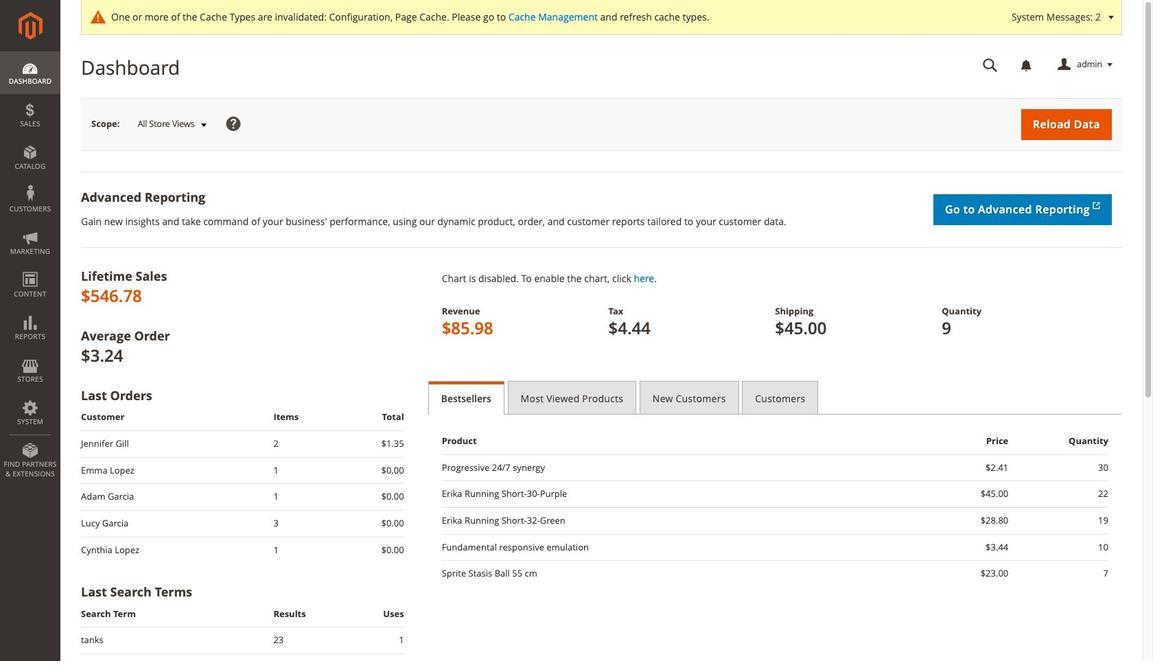 Task type: locate. For each thing, give the bounding box(es) containing it.
tab list
[[428, 381, 1123, 415]]

magento admin panel image
[[18, 12, 42, 40]]

None text field
[[974, 53, 1008, 77]]

menu bar
[[0, 52, 60, 486]]



Task type: vqa. For each thing, say whether or not it's contained in the screenshot.
MENU
no



